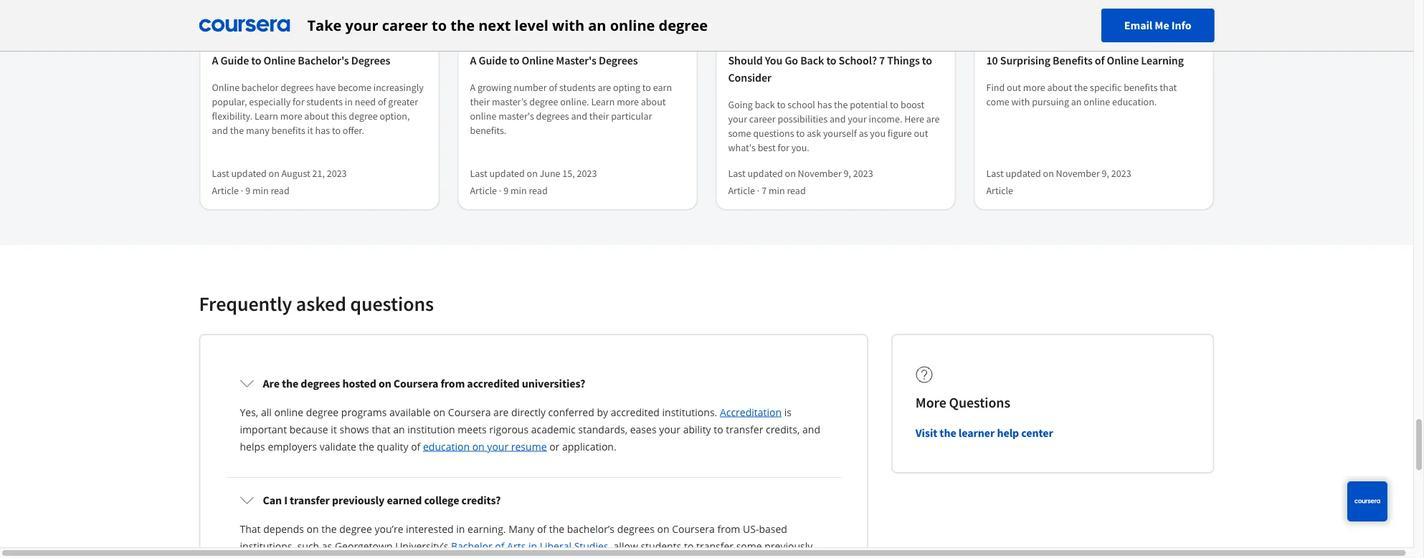 Task type: locate. For each thing, give the bounding box(es) containing it.
read inside the last updated on november 9, 2023 article · 7 min read
[[787, 184, 806, 197]]

1 min from the left
[[252, 184, 269, 197]]

read for master's
[[529, 184, 548, 197]]

many
[[246, 124, 270, 137]]

1 vertical spatial students
[[307, 95, 343, 108]]

2 min from the left
[[511, 184, 527, 197]]

that down learning
[[1160, 81, 1177, 94]]

an
[[588, 15, 607, 35], [1072, 95, 1082, 108], [393, 423, 405, 437]]

1 horizontal spatial 9,
[[1102, 167, 1110, 180]]

particular
[[611, 110, 652, 123]]

2023
[[327, 167, 347, 180], [577, 167, 597, 180], [854, 167, 874, 180], [1112, 167, 1132, 180]]

earned
[[387, 494, 422, 508], [240, 557, 273, 559]]

become
[[338, 81, 372, 94]]

their
[[470, 95, 490, 108], [590, 110, 609, 123]]

degree up 'georgetown'
[[340, 523, 372, 536]]

degrees for a guide to online master's degrees
[[599, 53, 638, 67]]

2023 inside last updated on november 9, 2023 article
[[1112, 167, 1132, 180]]

has inside the going back to school has the potential to boost your career possibilities and your income. here are some questions to ask yourself as you figure out what's best for you.
[[818, 98, 832, 111]]

1 vertical spatial questions
[[350, 292, 434, 317]]

popular,
[[212, 95, 247, 108]]

for right especially
[[293, 95, 305, 108]]

updated inside the last updated on august 21, 2023 article · 9 min read
[[231, 167, 267, 180]]

1 horizontal spatial read
[[529, 184, 548, 197]]

1 vertical spatial has
[[315, 124, 330, 137]]

1 horizontal spatial november
[[1056, 167, 1100, 180]]

1 horizontal spatial guide
[[479, 53, 507, 67]]

students up the online.
[[560, 81, 596, 94]]

9 down 'many'
[[245, 184, 250, 197]]

1 vertical spatial in
[[457, 523, 465, 536]]

1 degrees from the left
[[351, 53, 390, 67]]

1 horizontal spatial from
[[718, 523, 741, 536]]

should you go back to school? 7 things to consider
[[729, 53, 933, 85]]

of inside the that depends on the degree you're interested in earning. many of the bachelor's degrees on coursera from us-based institutions, such as georgetown university's
[[537, 523, 547, 536]]

a up popular,
[[212, 53, 218, 67]]

9 for a guide to online bachelor's degrees
[[245, 184, 250, 197]]

benefits up education.
[[1124, 81, 1158, 94]]

as left you
[[859, 127, 868, 140]]

and down flexibility.
[[212, 124, 228, 137]]

3 min from the left
[[769, 184, 785, 197]]

your down potential
[[848, 113, 867, 126]]

the up liberal
[[549, 523, 565, 536]]

9
[[245, 184, 250, 197], [504, 184, 509, 197]]

0 horizontal spatial min
[[252, 184, 269, 197]]

in
[[345, 95, 353, 108], [457, 523, 465, 536], [529, 540, 537, 553]]

students down the have
[[307, 95, 343, 108]]

3 read from the left
[[787, 184, 806, 197]]

collapsed list
[[223, 359, 844, 559]]

with up the master's
[[552, 15, 585, 35]]

it left "offer."
[[307, 124, 313, 137]]

from up meets
[[441, 377, 465, 391]]

master's
[[499, 110, 534, 123]]

updated for should you go back to school? 7 things to consider
[[748, 167, 783, 180]]

1 vertical spatial an
[[1072, 95, 1082, 108]]

the left potential
[[834, 98, 848, 111]]

0 horizontal spatial guide
[[221, 53, 249, 67]]

some up the what's
[[729, 127, 752, 140]]

1 november from the left
[[798, 167, 842, 180]]

0 vertical spatial that
[[1160, 81, 1177, 94]]

1 vertical spatial 7
[[762, 184, 767, 197]]

coursera image
[[199, 14, 290, 37]]

students right allow
[[641, 540, 682, 553]]

degrees down the online.
[[536, 110, 569, 123]]

of inside a growing number of students are opting to earn their master's degree online. learn more about online master's degrees and their particular benefits.
[[549, 81, 558, 94]]

interested
[[406, 523, 454, 536]]

2 horizontal spatial students
[[641, 540, 682, 553]]

degrees for a guide to online bachelor's degrees
[[351, 53, 390, 67]]

coursera left "us-"
[[672, 523, 715, 536]]

more up pursuing
[[1024, 81, 1046, 94]]

online up because
[[274, 406, 303, 419]]

previously inside ", allow students to transfer some previously earned"
[[765, 540, 813, 553]]

2023 for master's
[[577, 167, 597, 180]]

by
[[597, 406, 608, 419]]

0 vertical spatial more
[[1024, 81, 1046, 94]]

an inside find out more about the specific benefits that come with pursuing an online education.
[[1072, 95, 1082, 108]]

0 vertical spatial about
[[1048, 81, 1073, 94]]

2 vertical spatial about
[[304, 110, 329, 123]]

updated for 10 surprising benefits of online learning
[[1006, 167, 1042, 180]]

1 horizontal spatial 7
[[880, 53, 885, 67]]

0 vertical spatial students
[[560, 81, 596, 94]]

bachelor
[[242, 81, 279, 94]]

0 horizontal spatial about
[[304, 110, 329, 123]]

2 9 from the left
[[504, 184, 509, 197]]

previously down based on the right
[[765, 540, 813, 553]]

article inside the last updated on august 21, 2023 article · 9 min read
[[212, 184, 239, 197]]

find
[[987, 81, 1005, 94]]

article for a guide to online bachelor's degrees
[[212, 184, 239, 197]]

online bachelor degrees have become increasingly popular, especially for students in need of greater flexibility. learn more about this degree option, and the many benefits it has to offer.
[[212, 81, 424, 137]]

·
[[241, 184, 243, 197], [499, 184, 502, 197], [757, 184, 760, 197]]

ability
[[683, 423, 711, 437]]

career
[[382, 15, 428, 35], [750, 113, 776, 126]]

1 read from the left
[[271, 184, 290, 197]]

the inside "dropdown button"
[[282, 377, 299, 391]]

0 vertical spatial transfer
[[726, 423, 764, 437]]

article for should you go back to school? 7 things to consider
[[729, 184, 755, 197]]

0 horizontal spatial students
[[307, 95, 343, 108]]

november inside the last updated on november 9, 2023 article · 7 min read
[[798, 167, 842, 180]]

2 2023 from the left
[[577, 167, 597, 180]]

degree inside online bachelor degrees have become increasingly popular, especially for students in need of greater flexibility. learn more about this degree option, and the many benefits it has to offer.
[[349, 110, 378, 123]]

of
[[1095, 53, 1105, 67], [549, 81, 558, 94], [378, 95, 386, 108], [411, 440, 421, 454], [537, 523, 547, 536], [495, 540, 505, 553]]

min inside the last updated on august 21, 2023 article · 9 min read
[[252, 184, 269, 197]]

1 vertical spatial previously
[[765, 540, 813, 553]]

liberal
[[540, 540, 572, 553]]

has right school
[[818, 98, 832, 111]]

degree down need
[[349, 110, 378, 123]]

2 horizontal spatial min
[[769, 184, 785, 197]]

bachelor
[[451, 540, 493, 553]]

4 updated from the left
[[1006, 167, 1042, 180]]

many
[[509, 523, 535, 536]]

0 horizontal spatial coursera
[[394, 377, 439, 391]]

on inside last updated on november 9, 2023 article
[[1044, 167, 1054, 180]]

1 updated from the left
[[231, 167, 267, 180]]

degrees
[[351, 53, 390, 67], [599, 53, 638, 67]]

yes, all online degree programs available on coursera are directly conferred by accredited institutions. accreditation
[[240, 406, 782, 419]]

more inside find out more about the specific benefits that come with pursuing an online education.
[[1024, 81, 1046, 94]]

1 vertical spatial out
[[914, 127, 929, 140]]

more down especially
[[280, 110, 302, 123]]

and inside is important because it shows that an institution meets rigorous academic standards, eases your ability to transfer credits, and helps employers validate the quality of
[[803, 423, 821, 437]]

2 horizontal spatial about
[[1048, 81, 1073, 94]]

3 2023 from the left
[[854, 167, 874, 180]]

an up "a guide to online master's degrees" link
[[588, 15, 607, 35]]

10
[[987, 53, 998, 67]]

questions
[[950, 394, 1011, 412]]

0 vertical spatial accredited
[[467, 377, 520, 391]]

0 vertical spatial it
[[307, 124, 313, 137]]

that
[[240, 523, 261, 536]]

for
[[293, 95, 305, 108], [778, 141, 790, 154]]

and inside the going back to school has the potential to boost your career possibilities and your income. here are some questions to ask yourself as you figure out what's best for you.
[[830, 113, 846, 126]]

3 · from the left
[[757, 184, 760, 197]]

bachelor's
[[298, 53, 349, 67]]

a for a guide to online master's degrees
[[470, 53, 477, 67]]

0 horizontal spatial 9
[[245, 184, 250, 197]]

more
[[1024, 81, 1046, 94], [617, 95, 639, 108], [280, 110, 302, 123]]

0 vertical spatial their
[[470, 95, 490, 108]]

about inside a growing number of students are opting to earn their master's degree online. learn more about online master's degrees and their particular benefits.
[[641, 95, 666, 108]]

degrees inside online bachelor degrees have become increasingly popular, especially for students in need of greater flexibility. learn more about this degree option, and the many benefits it has to offer.
[[281, 81, 314, 94]]

all for explore
[[1163, 7, 1175, 22]]

questions right asked
[[350, 292, 434, 317]]

updated inside last updated on november 9, 2023 article
[[1006, 167, 1042, 180]]

degree down number
[[530, 95, 558, 108]]

application.
[[562, 440, 617, 454]]

9 inside the last updated on august 21, 2023 article · 9 min read
[[245, 184, 250, 197]]

updated inside the last updated on november 9, 2023 article · 7 min read
[[748, 167, 783, 180]]

0 horizontal spatial in
[[345, 95, 353, 108]]

2 vertical spatial in
[[529, 540, 537, 553]]

1 horizontal spatial questions
[[754, 127, 795, 140]]

2 article from the left
[[470, 184, 497, 197]]

their left "particular"
[[590, 110, 609, 123]]

and inside online bachelor degrees have become increasingly popular, especially for students in need of greater flexibility. learn more about this degree option, and the many benefits it has to offer.
[[212, 124, 228, 137]]

back
[[755, 98, 775, 111]]

1 9, from the left
[[844, 167, 852, 180]]

degrees up become in the top of the page
[[351, 53, 390, 67]]

from inside "dropdown button"
[[441, 377, 465, 391]]

november inside last updated on november 9, 2023 article
[[1056, 167, 1100, 180]]

4 article from the left
[[987, 184, 1014, 197]]

in up "bachelor"
[[457, 523, 465, 536]]

1 horizontal spatial are
[[598, 81, 611, 94]]

1 horizontal spatial in
[[457, 523, 465, 536]]

last inside last updated on june 15, 2023 article · 9 min read
[[470, 167, 488, 180]]

1 horizontal spatial benefits
[[1124, 81, 1158, 94]]

last updated on june 15, 2023 article · 9 min read
[[470, 167, 597, 197]]

1 guide from the left
[[221, 53, 249, 67]]

1 article from the left
[[212, 184, 239, 197]]

us-
[[743, 523, 759, 536]]

9 down benefits. at the top left of page
[[504, 184, 509, 197]]

guide down coursera 'image'
[[221, 53, 249, 67]]

2 · from the left
[[499, 184, 502, 197]]

0 vertical spatial questions
[[754, 127, 795, 140]]

from inside the that depends on the degree you're interested in earning. many of the bachelor's degrees on coursera from us-based institutions, such as georgetown university's
[[718, 523, 741, 536]]

last for a guide to online master's degrees
[[470, 167, 488, 180]]

1 horizontal spatial that
[[1160, 81, 1177, 94]]

quality
[[377, 440, 409, 454]]

of right need
[[378, 95, 386, 108]]

9,
[[844, 167, 852, 180], [1102, 167, 1110, 180]]

0 vertical spatial some
[[729, 127, 752, 140]]

out right find
[[1007, 81, 1022, 94]]

2 last from the left
[[470, 167, 488, 180]]

to
[[432, 15, 447, 35], [251, 53, 261, 67], [510, 53, 520, 67], [827, 53, 837, 67], [922, 53, 933, 67], [643, 81, 651, 94], [777, 98, 786, 111], [890, 98, 899, 111], [332, 124, 341, 137], [797, 127, 805, 140], [714, 423, 724, 437], [684, 540, 694, 553]]

0 vertical spatial with
[[552, 15, 585, 35]]

career up increasingly
[[382, 15, 428, 35]]

are left opting
[[598, 81, 611, 94]]

november for back
[[798, 167, 842, 180]]

last for a guide to online bachelor's degrees
[[212, 167, 229, 180]]

1 horizontal spatial min
[[511, 184, 527, 197]]

degrees left hosted
[[301, 377, 340, 391]]

a for a guide to online bachelor's degrees
[[212, 53, 218, 67]]

guide up growing
[[479, 53, 507, 67]]

flexibility.
[[212, 110, 253, 123]]

0 horizontal spatial read
[[271, 184, 290, 197]]

1 9 from the left
[[245, 184, 250, 197]]

min inside last updated on june 15, 2023 article · 9 min read
[[511, 184, 527, 197]]

potential
[[850, 98, 888, 111]]

has inside online bachelor degrees have become increasingly popular, especially for students in need of greater flexibility. learn more about this degree option, and the many benefits it has to offer.
[[315, 124, 330, 137]]

of right many
[[537, 523, 547, 536]]

level
[[515, 15, 549, 35]]

2 9, from the left
[[1102, 167, 1110, 180]]

degree up earn
[[659, 15, 708, 35]]

· for a guide to online bachelor's degrees
[[241, 184, 243, 197]]

1 vertical spatial accredited
[[611, 406, 660, 419]]

0 vertical spatial are
[[598, 81, 611, 94]]

0 horizontal spatial it
[[307, 124, 313, 137]]

their down growing
[[470, 95, 490, 108]]

a guide to online master's degrees link
[[470, 52, 686, 69]]

guide for a guide to online master's degrees
[[479, 53, 507, 67]]

article inside last updated on june 15, 2023 article · 9 min read
[[470, 184, 497, 197]]

have
[[316, 81, 336, 94]]

1 vertical spatial are
[[927, 113, 940, 126]]

0 horizontal spatial ·
[[241, 184, 243, 197]]

as right such
[[322, 540, 332, 553]]

of right quality in the bottom left of the page
[[411, 440, 421, 454]]

can i transfer previously earned college credits?
[[263, 494, 501, 508]]

1 vertical spatial with
[[1012, 95, 1030, 108]]

1 vertical spatial career
[[750, 113, 776, 126]]

· inside the last updated on november 9, 2023 article · 7 min read
[[757, 184, 760, 197]]

learn inside a growing number of students are opting to earn their master's degree online. learn more about online master's degrees and their particular benefits.
[[591, 95, 615, 108]]

online down "specific"
[[1084, 95, 1111, 108]]

an right pursuing
[[1072, 95, 1082, 108]]

it up validate
[[331, 423, 337, 437]]

to inside ", allow students to transfer some previously earned"
[[684, 540, 694, 553]]

0 horizontal spatial degrees
[[351, 53, 390, 67]]

1 horizontal spatial has
[[818, 98, 832, 111]]

0 vertical spatial in
[[345, 95, 353, 108]]

3 article from the left
[[729, 184, 755, 197]]

degrees up opting
[[599, 53, 638, 67]]

7
[[880, 53, 885, 67], [762, 184, 767, 197]]

an up quality in the bottom left of the page
[[393, 423, 405, 437]]

earned up "you're" at the left bottom of page
[[387, 494, 422, 508]]

online up number
[[522, 53, 554, 67]]

online inside online bachelor degrees have become increasingly popular, especially for students in need of greater flexibility. learn more about this degree option, and the many benefits it has to offer.
[[212, 81, 240, 94]]

available
[[390, 406, 431, 419]]

· for a guide to online master's degrees
[[499, 184, 502, 197]]

degrees down a guide to online bachelor's degrees
[[281, 81, 314, 94]]

1 vertical spatial coursera
[[448, 406, 491, 419]]

are right here
[[927, 113, 940, 126]]

0 horizontal spatial are
[[494, 406, 509, 419]]

yes,
[[240, 406, 258, 419]]

1 horizontal spatial it
[[331, 423, 337, 437]]

more down opting
[[617, 95, 639, 108]]

0 horizontal spatial career
[[382, 15, 428, 35]]

all inside collapsed list
[[261, 406, 272, 419]]

accredited up eases
[[611, 406, 660, 419]]

june
[[540, 167, 561, 180]]

in down become in the top of the page
[[345, 95, 353, 108]]

are up rigorous
[[494, 406, 509, 419]]

0 vertical spatial learn
[[591, 95, 615, 108]]

0 vertical spatial previously
[[332, 494, 385, 508]]

2 november from the left
[[1056, 167, 1100, 180]]

0 horizontal spatial their
[[470, 95, 490, 108]]

going back to school has the potential to boost your career possibilities and your income. here are some questions to ask yourself as you figure out what's best for you.
[[729, 98, 940, 154]]

students
[[560, 81, 596, 94], [307, 95, 343, 108], [641, 540, 682, 553]]

for inside the going back to school has the potential to boost your career possibilities and your income. here are some questions to ask yourself as you figure out what's best for you.
[[778, 141, 790, 154]]

your down institutions.
[[659, 423, 681, 437]]

1 2023 from the left
[[327, 167, 347, 180]]

asked
[[296, 292, 346, 317]]

the down flexibility.
[[230, 124, 244, 137]]

0 horizontal spatial 7
[[762, 184, 767, 197]]

a guide to online master's degrees
[[470, 53, 638, 67]]

0 horizontal spatial learn
[[255, 110, 278, 123]]

read down august
[[271, 184, 290, 197]]

students inside a growing number of students are opting to earn their master's degree online. learn more about online master's degrees and their particular benefits.
[[560, 81, 596, 94]]

and up yourself
[[830, 113, 846, 126]]

read for to
[[787, 184, 806, 197]]

1 vertical spatial from
[[718, 523, 741, 536]]

0 vertical spatial out
[[1007, 81, 1022, 94]]

2 degrees from the left
[[599, 53, 638, 67]]

questions up best
[[754, 127, 795, 140]]

coursera up available
[[394, 377, 439, 391]]

0 vertical spatial earned
[[387, 494, 422, 508]]

your inside is important because it shows that an institution meets rigorous academic standards, eases your ability to transfer credits, and helps employers validate the quality of
[[659, 423, 681, 437]]

0 horizontal spatial 9,
[[844, 167, 852, 180]]

degrees up allow
[[617, 523, 655, 536]]

for right best
[[778, 141, 790, 154]]

2 updated from the left
[[490, 167, 525, 180]]

article inside last updated on november 9, 2023 article
[[987, 184, 1014, 197]]

article inside the last updated on november 9, 2023 article · 7 min read
[[729, 184, 755, 197]]

specific
[[1091, 81, 1122, 94]]

frequently asked questions
[[199, 292, 434, 317]]

· inside last updated on june 15, 2023 article · 9 min read
[[499, 184, 502, 197]]

0 vertical spatial benefits
[[1124, 81, 1158, 94]]

min for a guide to online master's degrees
[[511, 184, 527, 197]]

1 horizontal spatial career
[[750, 113, 776, 126]]

4 last from the left
[[987, 167, 1004, 180]]

possibilities
[[778, 113, 828, 126]]

2 read from the left
[[529, 184, 548, 197]]

in right arts
[[529, 540, 537, 553]]

9 for a guide to online master's degrees
[[504, 184, 509, 197]]

3 last from the left
[[729, 167, 746, 180]]

2 vertical spatial are
[[494, 406, 509, 419]]

2 vertical spatial an
[[393, 423, 405, 437]]

1 vertical spatial as
[[322, 540, 332, 553]]

1 vertical spatial learn
[[255, 110, 278, 123]]

boost
[[901, 98, 925, 111]]

article
[[212, 184, 239, 197], [470, 184, 497, 197], [729, 184, 755, 197], [987, 184, 1014, 197]]

accredited up yes, all online degree programs available on coursera are directly conferred by accredited institutions. accreditation
[[467, 377, 520, 391]]

about down earn
[[641, 95, 666, 108]]

some down "us-"
[[737, 540, 762, 553]]

0 horizontal spatial accredited
[[467, 377, 520, 391]]

updated for a guide to online master's degrees
[[490, 167, 525, 180]]

transfer inside is important because it shows that an institution meets rigorous academic standards, eases your ability to transfer credits, and helps employers validate the quality of
[[726, 423, 764, 437]]

1 · from the left
[[241, 184, 243, 197]]

transfer inside "dropdown button"
[[290, 494, 330, 508]]

9 inside last updated on june 15, 2023 article · 9 min read
[[504, 184, 509, 197]]

7 down best
[[762, 184, 767, 197]]

0 vertical spatial 7
[[880, 53, 885, 67]]

previously up "you're" at the left bottom of page
[[332, 494, 385, 508]]

students inside online bachelor degrees have become increasingly popular, especially for students in need of greater flexibility. learn more about this degree option, and the many benefits it has to offer.
[[307, 95, 343, 108]]

0 horizontal spatial more
[[280, 110, 302, 123]]

learn down opting
[[591, 95, 615, 108]]

a growing number of students are opting to earn their master's degree online. learn more about online master's degrees and their particular benefits.
[[470, 81, 672, 137]]

2 guide from the left
[[479, 53, 507, 67]]

min for should you go back to school? 7 things to consider
[[769, 184, 785, 197]]

previously
[[332, 494, 385, 508], [765, 540, 813, 553]]

online inside find out more about the specific benefits that come with pursuing an online education.
[[1084, 95, 1111, 108]]

0 horizontal spatial all
[[261, 406, 272, 419]]

1 vertical spatial all
[[261, 406, 272, 419]]

that up quality in the bottom left of the page
[[372, 423, 391, 437]]

the down shows
[[359, 440, 374, 454]]

accredited inside are the degrees hosted on coursera from accredited universities? "dropdown button"
[[467, 377, 520, 391]]

out down here
[[914, 127, 929, 140]]

,
[[609, 540, 611, 553]]

education on your resume link
[[423, 440, 547, 454]]

from left "us-"
[[718, 523, 741, 536]]

1 vertical spatial their
[[590, 110, 609, 123]]

last inside the last updated on november 9, 2023 article · 7 min read
[[729, 167, 746, 180]]

the right are
[[282, 377, 299, 391]]

as
[[859, 127, 868, 140], [322, 540, 332, 553]]

universities?
[[522, 377, 586, 391]]

article for a guide to online master's degrees
[[470, 184, 497, 197]]

0 vertical spatial has
[[818, 98, 832, 111]]

9, inside last updated on november 9, 2023 article
[[1102, 167, 1110, 180]]

benefits right 'many'
[[272, 124, 305, 137]]

last inside the last updated on august 21, 2023 article · 9 min read
[[212, 167, 229, 180]]

read inside last updated on june 15, 2023 article · 9 min read
[[529, 184, 548, 197]]

about up pursuing
[[1048, 81, 1073, 94]]

1 vertical spatial benefits
[[272, 124, 305, 137]]

and down the online.
[[571, 110, 588, 123]]

earned down institutions,
[[240, 557, 273, 559]]

read inside the last updated on august 21, 2023 article · 9 min read
[[271, 184, 290, 197]]

1 horizontal spatial degrees
[[599, 53, 638, 67]]

online up benefits. at the top left of page
[[470, 110, 497, 123]]

more inside a growing number of students are opting to earn their master's degree online. learn more about online master's degrees and their particular benefits.
[[617, 95, 639, 108]]

with right 'come'
[[1012, 95, 1030, 108]]

1 horizontal spatial out
[[1007, 81, 1022, 94]]

education.
[[1113, 95, 1157, 108]]

topics
[[526, 2, 578, 27]]

0 horizontal spatial has
[[315, 124, 330, 137]]

coursera up meets
[[448, 406, 491, 419]]

0 horizontal spatial that
[[372, 423, 391, 437]]

about left this in the top of the page
[[304, 110, 329, 123]]

last inside last updated on november 9, 2023 article
[[987, 167, 1004, 180]]

the inside is important because it shows that an institution meets rigorous academic standards, eases your ability to transfer credits, and helps employers validate the quality of
[[359, 440, 374, 454]]

your down "going"
[[729, 113, 748, 126]]

read for bachelor's
[[271, 184, 290, 197]]

1 vertical spatial that
[[372, 423, 391, 437]]

a down take your career to the next level with an online degree
[[470, 53, 477, 67]]

questions inside the going back to school has the potential to boost your career possibilities and your income. here are some questions to ask yourself as you figure out what's best for you.
[[754, 127, 795, 140]]

7 left things
[[880, 53, 885, 67]]

take
[[307, 15, 342, 35]]

frequently
[[199, 292, 292, 317]]

and right credits,
[[803, 423, 821, 437]]

earned inside ", allow students to transfer some previously earned"
[[240, 557, 273, 559]]

1 horizontal spatial coursera
[[448, 406, 491, 419]]

yourself
[[824, 127, 857, 140]]

2 horizontal spatial coursera
[[672, 523, 715, 536]]

learn down especially
[[255, 110, 278, 123]]

0 vertical spatial coursera
[[394, 377, 439, 391]]

3 updated from the left
[[748, 167, 783, 180]]

on inside "dropdown button"
[[379, 377, 392, 391]]

learning
[[1142, 53, 1184, 67]]

1 last from the left
[[212, 167, 229, 180]]

college
[[424, 494, 459, 508]]

2 vertical spatial transfer
[[697, 540, 734, 553]]

the inside online bachelor degrees have become increasingly popular, especially for students in need of greater flexibility. learn more about this degree option, and the many benefits it has to offer.
[[230, 124, 244, 137]]

online up popular,
[[212, 81, 240, 94]]

and
[[571, 110, 588, 123], [830, 113, 846, 126], [212, 124, 228, 137], [803, 423, 821, 437]]

1 vertical spatial more
[[617, 95, 639, 108]]

0 vertical spatial an
[[588, 15, 607, 35]]

2 horizontal spatial in
[[529, 540, 537, 553]]

bachelor of arts in liberal studies
[[451, 540, 609, 553]]

rigorous
[[490, 423, 529, 437]]

1 vertical spatial some
[[737, 540, 762, 553]]

with inside find out more about the specific benefits that come with pursuing an online education.
[[1012, 95, 1030, 108]]

has
[[818, 98, 832, 111], [315, 124, 330, 137]]

· inside the last updated on august 21, 2023 article · 9 min read
[[241, 184, 243, 197]]

are the degrees hosted on coursera from accredited universities?
[[263, 377, 586, 391]]

min inside the last updated on november 9, 2023 article · 7 min read
[[769, 184, 785, 197]]

a inside a growing number of students are opting to earn their master's degree online. learn more about online master's degrees and their particular benefits.
[[470, 81, 476, 94]]

your
[[345, 15, 378, 35], [729, 113, 748, 126], [848, 113, 867, 126], [659, 423, 681, 437], [487, 440, 509, 454]]

min
[[252, 184, 269, 197], [511, 184, 527, 197], [769, 184, 785, 197]]

4 2023 from the left
[[1112, 167, 1132, 180]]

2 vertical spatial students
[[641, 540, 682, 553]]

1 horizontal spatial 9
[[504, 184, 509, 197]]

career down back
[[750, 113, 776, 126]]



Task type: vqa. For each thing, say whether or not it's contained in the screenshot.


Task type: describe. For each thing, give the bounding box(es) containing it.
of left arts
[[495, 540, 505, 553]]

credits?
[[462, 494, 501, 508]]

are the degrees hosted on coursera from accredited universities? button
[[229, 364, 839, 404]]

online up "specific"
[[1107, 53, 1139, 67]]

as inside the going back to school has the potential to boost your career possibilities and your income. here are some questions to ask yourself as you figure out what's best for you.
[[859, 127, 868, 140]]

more
[[916, 394, 947, 412]]

articles
[[1178, 7, 1215, 22]]

previously inside "dropdown button"
[[332, 494, 385, 508]]

surprising
[[1001, 53, 1051, 67]]

degrees inside a growing number of students are opting to earn their master's degree online. learn more about online master's degrees and their particular benefits.
[[536, 110, 569, 123]]

me
[[1155, 18, 1170, 33]]

visit
[[916, 426, 938, 441]]

7 inside should you go back to school? 7 things to consider
[[880, 53, 885, 67]]

updated for a guide to online bachelor's degrees
[[231, 167, 267, 180]]

benefits inside find out more about the specific benefits that come with pursuing an online education.
[[1124, 81, 1158, 94]]

or
[[550, 440, 560, 454]]

your right take
[[345, 15, 378, 35]]

increasingly
[[374, 81, 424, 94]]

degree inside a growing number of students are opting to earn their master's degree online. learn more about online master's degrees and their particular benefits.
[[530, 95, 558, 108]]

master's
[[556, 53, 597, 67]]

ask
[[807, 127, 822, 140]]

are inside the going back to school has the potential to boost your career possibilities and your income. here are some questions to ask yourself as you figure out what's best for you.
[[927, 113, 940, 126]]

meets
[[458, 423, 487, 437]]

to inside is important because it shows that an institution meets rigorous academic standards, eases your ability to transfer credits, and helps employers validate the quality of
[[714, 423, 724, 437]]

what's
[[729, 141, 756, 154]]

and inside a growing number of students are opting to earn their master's degree online. learn more about online master's degrees and their particular benefits.
[[571, 110, 588, 123]]

about inside online bachelor degrees have become increasingly popular, especially for students in need of greater flexibility. learn more about this degree option, and the many benefits it has to offer.
[[304, 110, 329, 123]]

2023 for to
[[854, 167, 874, 180]]

figure
[[888, 127, 912, 140]]

learn inside online bachelor degrees have become increasingly popular, especially for students in need of greater flexibility. learn more about this degree option, and the many benefits it has to offer.
[[255, 110, 278, 123]]

help
[[998, 426, 1020, 441]]

info
[[1172, 18, 1192, 33]]

option,
[[380, 110, 410, 123]]

10 surprising benefits of online learning
[[987, 53, 1184, 67]]

transfer inside ", allow students to transfer some previously earned"
[[697, 540, 734, 553]]

accreditation
[[720, 406, 782, 419]]

related
[[461, 2, 522, 27]]

helpful
[[242, 2, 303, 27]]

institutions,
[[240, 540, 295, 553]]

online inside a growing number of students are opting to earn their master's degree online. learn more about online master's degrees and their particular benefits.
[[470, 110, 497, 123]]

an inside is important because it shows that an institution meets rigorous academic standards, eases your ability to transfer credits, and helps employers validate the quality of
[[393, 423, 405, 437]]

credits,
[[766, 423, 800, 437]]

consider
[[729, 70, 772, 85]]

are
[[263, 377, 280, 391]]

a guide to online bachelor's degrees link
[[212, 52, 427, 69]]

earned inside can i transfer previously earned college credits? "dropdown button"
[[387, 494, 422, 508]]

come
[[987, 95, 1010, 108]]

last updated on august 21, 2023 article · 9 min read
[[212, 167, 347, 197]]

the right visit at the bottom of the page
[[940, 426, 957, 441]]

a guide to online bachelor's degrees
[[212, 53, 390, 67]]

some inside the going back to school has the potential to boost your career possibilities and your income. here are some questions to ask yourself as you figure out what's best for you.
[[729, 127, 752, 140]]

of inside is important because it shows that an institution meets rigorous academic standards, eases your ability to transfer credits, and helps employers validate the quality of
[[411, 440, 421, 454]]

in inside online bachelor degrees have become increasingly popular, especially for students in need of greater flexibility. learn more about this degree option, and the many benefits it has to offer.
[[345, 95, 353, 108]]

degrees inside the that depends on the degree you're interested in earning. many of the bachelor's degrees on coursera from us-based institutions, such as georgetown university's
[[617, 523, 655, 536]]

depends
[[263, 523, 304, 536]]

last for should you go back to school? 7 things to consider
[[729, 167, 746, 180]]

email me info button
[[1102, 9, 1215, 42]]

of right benefits
[[1095, 53, 1105, 67]]

9, for online
[[1102, 167, 1110, 180]]

career inside the going back to school has the potential to boost your career possibilities and your income. here are some questions to ask yourself as you figure out what's best for you.
[[750, 113, 776, 126]]

bachelor of arts in liberal studies link
[[451, 540, 609, 553]]

online up bachelor
[[264, 53, 296, 67]]

earning.
[[468, 523, 506, 536]]

here
[[905, 113, 925, 126]]

1 horizontal spatial accredited
[[611, 406, 660, 419]]

on inside the last updated on november 9, 2023 article · 7 min read
[[785, 167, 796, 180]]

greater
[[388, 95, 418, 108]]

degree inside the that depends on the degree you're interested in earning. many of the bachelor's degrees on coursera from us-based institutions, such as georgetown university's
[[340, 523, 372, 536]]

the left next
[[451, 15, 475, 35]]

degree-
[[396, 2, 461, 27]]

last updated on november 9, 2023 article
[[987, 167, 1132, 197]]

about inside find out more about the specific benefits that come with pursuing an online education.
[[1048, 81, 1073, 94]]

academic
[[531, 423, 576, 437]]

insight
[[307, 2, 366, 27]]

benefits inside online bachelor degrees have become increasingly popular, especially for students in need of greater flexibility. learn more about this degree option, and the many benefits it has to offer.
[[272, 124, 305, 137]]

coursera inside the that depends on the degree you're interested in earning. many of the bachelor's degrees on coursera from us-based institutions, such as georgetown university's
[[672, 523, 715, 536]]

master's
[[492, 95, 528, 108]]

article for 10 surprising benefits of online learning
[[987, 184, 1014, 197]]

school?
[[839, 53, 877, 67]]

all for yes,
[[261, 406, 272, 419]]

august
[[282, 167, 310, 180]]

0 vertical spatial career
[[382, 15, 428, 35]]

validate
[[320, 440, 356, 454]]

such
[[297, 540, 319, 553]]

are inside a growing number of students are opting to earn their master's degree online. learn more about online master's degrees and their particular benefits.
[[598, 81, 611, 94]]

benefits
[[1053, 53, 1093, 67]]

directly
[[512, 406, 546, 419]]

especially
[[249, 95, 291, 108]]

it inside online bachelor degrees have become increasingly popular, especially for students in need of greater flexibility. learn more about this degree option, and the many benefits it has to offer.
[[307, 124, 313, 137]]

for inside online bachelor degrees have become increasingly popular, especially for students in need of greater flexibility. learn more about this degree option, and the many benefits it has to offer.
[[293, 95, 305, 108]]

georgetown
[[335, 540, 393, 553]]

it inside is important because it shows that an institution meets rigorous academic standards, eases your ability to transfer credits, and helps employers validate the quality of
[[331, 423, 337, 437]]

last updated on november 9, 2023 article · 7 min read
[[729, 167, 874, 197]]

that inside find out more about the specific benefits that come with pursuing an online education.
[[1160, 81, 1177, 94]]

15,
[[563, 167, 575, 180]]

to inside a growing number of students are opting to earn their master's degree online. learn more about online master's degrees and their particular benefits.
[[643, 81, 651, 94]]

2023 for online
[[1112, 167, 1132, 180]]

degrees inside "dropdown button"
[[301, 377, 340, 391]]

a for a growing number of students are opting to earn their master's degree online. learn more about online master's degrees and their particular benefits.
[[470, 81, 476, 94]]

november for of
[[1056, 167, 1100, 180]]

some inside ", allow students to transfer some previously earned"
[[737, 540, 762, 553]]

should
[[729, 53, 763, 67]]

earn
[[653, 81, 672, 94]]

1 horizontal spatial their
[[590, 110, 609, 123]]

frequently asked questions element
[[188, 291, 1226, 559]]

important
[[240, 423, 287, 437]]

out inside the going back to school has the potential to boost your career possibilities and your income. here are some questions to ask yourself as you figure out what's best for you.
[[914, 127, 929, 140]]

need
[[355, 95, 376, 108]]

online up opting
[[610, 15, 655, 35]]

2023 for bachelor's
[[327, 167, 347, 180]]

standards,
[[578, 423, 628, 437]]

shows
[[340, 423, 369, 437]]

is important because it shows that an institution meets rigorous academic standards, eases your ability to transfer credits, and helps employers validate the quality of
[[240, 406, 821, 454]]

arts
[[507, 540, 526, 553]]

1 horizontal spatial an
[[588, 15, 607, 35]]

benefits.
[[470, 124, 507, 137]]

take your career to the next level with an online degree
[[307, 15, 708, 35]]

this
[[331, 110, 347, 123]]

more inside online bachelor degrees have become increasingly popular, especially for students in need of greater flexibility. learn more about this degree option, and the many benefits it has to offer.
[[280, 110, 302, 123]]

the up 'georgetown'
[[322, 523, 337, 536]]

university's
[[395, 540, 449, 553]]

number
[[514, 81, 547, 94]]

last for 10 surprising benefits of online learning
[[987, 167, 1004, 180]]

21,
[[312, 167, 325, 180]]

· for should you go back to school? 7 things to consider
[[757, 184, 760, 197]]

out inside find out more about the specific benefits that come with pursuing an online education.
[[1007, 81, 1022, 94]]

online inside collapsed list
[[274, 406, 303, 419]]

based
[[759, 523, 788, 536]]

to inside online bachelor degrees have become increasingly popular, especially for students in need of greater flexibility. learn more about this degree option, and the many benefits it has to offer.
[[332, 124, 341, 137]]

is
[[785, 406, 792, 419]]

going
[[729, 98, 753, 111]]

are inside collapsed list
[[494, 406, 509, 419]]

explore all articles
[[1123, 7, 1215, 22]]

7 inside the last updated on november 9, 2023 article · 7 min read
[[762, 184, 767, 197]]

degree up because
[[306, 406, 339, 419]]

min for a guide to online bachelor's degrees
[[252, 184, 269, 197]]

students inside ", allow students to transfer some previously earned"
[[641, 540, 682, 553]]

, allow students to transfer some previously earned
[[240, 540, 813, 559]]

in inside the that depends on the degree you're interested in earning. many of the bachelor's degrees on coursera from us-based institutions, such as georgetown university's
[[457, 523, 465, 536]]

guide for a guide to online bachelor's degrees
[[221, 53, 249, 67]]

10 surprising benefits of online learning link
[[987, 52, 1202, 69]]

the inside find out more about the specific benefits that come with pursuing an online education.
[[1075, 81, 1089, 94]]

on inside the last updated on august 21, 2023 article · 9 min read
[[269, 167, 280, 180]]

that inside is important because it shows that an institution meets rigorous academic standards, eases your ability to transfer credits, and helps employers validate the quality of
[[372, 423, 391, 437]]

on inside last updated on june 15, 2023 article · 9 min read
[[527, 167, 538, 180]]

accreditation link
[[720, 406, 782, 419]]

growing
[[478, 81, 512, 94]]

9, for to
[[844, 167, 852, 180]]

education on your resume or application.
[[423, 440, 617, 454]]

learner
[[959, 426, 995, 441]]

coursera inside "dropdown button"
[[394, 377, 439, 391]]

offer.
[[343, 124, 364, 137]]

your down rigorous
[[487, 440, 509, 454]]

of inside online bachelor degrees have become increasingly popular, especially for students in need of greater flexibility. learn more about this degree option, and the many benefits it has to offer.
[[378, 95, 386, 108]]

hosted
[[343, 377, 377, 391]]

0 horizontal spatial questions
[[350, 292, 434, 317]]

as inside the that depends on the degree you're interested in earning. many of the bachelor's degrees on coursera from us-based institutions, such as georgetown university's
[[322, 540, 332, 553]]

the inside the going back to school has the potential to boost your career possibilities and your income. here are some questions to ask yourself as you figure out what's best for you.
[[834, 98, 848, 111]]



